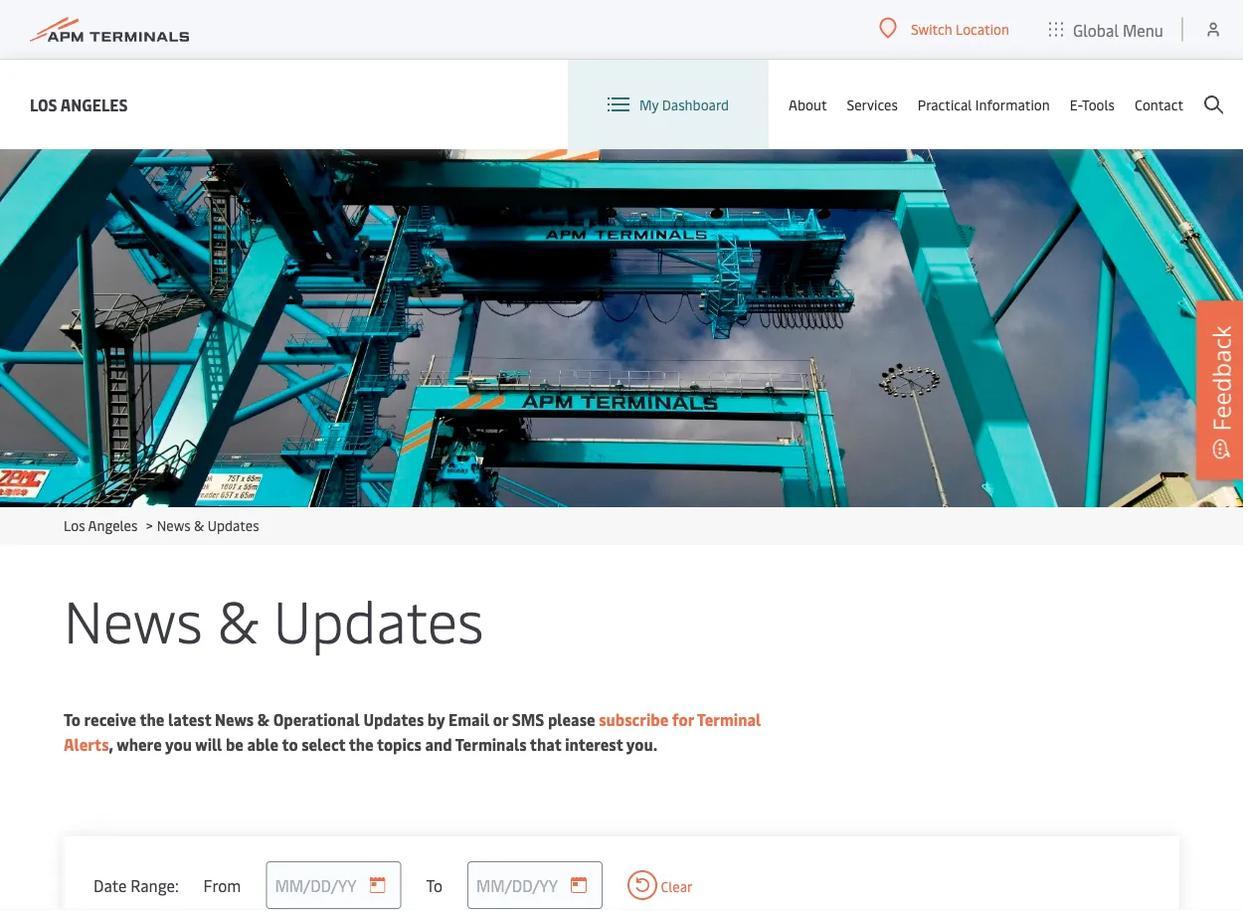 Task type: vqa. For each thing, say whether or not it's contained in the screenshot.
Menu
yes



Task type: describe. For each thing, give the bounding box(es) containing it.
clear button
[[628, 871, 693, 901]]

feedback
[[1206, 326, 1238, 431]]

topics
[[377, 734, 422, 755]]

0 vertical spatial the
[[140, 709, 165, 730]]

feedback button
[[1197, 301, 1244, 480]]

location
[[956, 19, 1010, 38]]

interest
[[565, 734, 623, 755]]

clear
[[658, 877, 693, 896]]

los for los angeles > news & updates
[[64, 516, 85, 535]]

los angeles
[[30, 94, 128, 115]]

2 vertical spatial news
[[215, 709, 254, 730]]

to receive the latest news & operational updates by email or sms please
[[64, 709, 599, 730]]

you
[[165, 734, 192, 755]]

services
[[847, 95, 898, 114]]

where
[[117, 734, 162, 755]]

2 vertical spatial updates
[[364, 709, 424, 730]]

article listing 2 image
[[0, 149, 1244, 508]]

or
[[493, 709, 509, 730]]

sms
[[512, 709, 545, 730]]

range:
[[131, 875, 179, 896]]

operational
[[273, 709, 360, 730]]

switch location
[[911, 19, 1010, 38]]

latest
[[168, 709, 211, 730]]

that
[[530, 734, 562, 755]]

switch
[[911, 19, 953, 38]]

From text field
[[266, 862, 401, 910]]

0 vertical spatial news
[[157, 516, 191, 535]]

contact
[[1135, 95, 1184, 114]]

los angeles > news & updates
[[64, 516, 259, 535]]

los for los angeles
[[30, 94, 57, 115]]

services button
[[847, 60, 898, 149]]

0 vertical spatial &
[[194, 516, 204, 535]]

be
[[226, 734, 244, 755]]

about button
[[789, 60, 827, 149]]

1 vertical spatial news
[[64, 580, 203, 658]]

practical
[[918, 95, 973, 114]]

my dashboard button
[[608, 60, 730, 149]]

to for to
[[426, 875, 443, 896]]

will
[[195, 734, 222, 755]]

e-tools button
[[1070, 60, 1116, 149]]

e-
[[1070, 95, 1083, 114]]

1 vertical spatial los angeles link
[[64, 516, 138, 535]]

from
[[204, 875, 241, 896]]

>
[[146, 516, 153, 535]]

by
[[428, 709, 445, 730]]

for
[[673, 709, 694, 730]]



Task type: locate. For each thing, give the bounding box(es) containing it.
0 vertical spatial updates
[[208, 516, 259, 535]]

the
[[140, 709, 165, 730], [349, 734, 374, 755]]

news up the be
[[215, 709, 254, 730]]

0 vertical spatial los angeles link
[[30, 92, 128, 117]]

1 horizontal spatial the
[[349, 734, 374, 755]]

my
[[640, 95, 659, 114]]

global menu
[[1074, 19, 1164, 40]]

my dashboard
[[640, 95, 730, 114]]

subscribe
[[599, 709, 669, 730]]

1 vertical spatial updates
[[274, 580, 484, 658]]

global menu button
[[1030, 0, 1184, 59]]

able
[[247, 734, 279, 755]]

&
[[194, 516, 204, 535], [217, 580, 259, 658], [257, 709, 270, 730]]

news right >
[[157, 516, 191, 535]]

news & updates
[[64, 580, 484, 658]]

tools
[[1083, 95, 1116, 114]]

receive
[[84, 709, 137, 730]]

subscribe for terminal alerts link
[[64, 709, 762, 755]]

subscribe for terminal alerts
[[64, 709, 762, 755]]

updates
[[208, 516, 259, 535], [274, 580, 484, 658], [364, 709, 424, 730]]

0 horizontal spatial to
[[64, 709, 81, 730]]

,
[[109, 734, 113, 755]]

select
[[302, 734, 346, 755]]

To text field
[[468, 862, 603, 910]]

los
[[30, 94, 57, 115], [64, 516, 85, 535]]

angeles
[[60, 94, 128, 115], [88, 516, 138, 535]]

date range:
[[94, 875, 179, 896]]

0 vertical spatial angeles
[[60, 94, 128, 115]]

news down >
[[64, 580, 203, 658]]

about
[[789, 95, 827, 114]]

switch location button
[[880, 17, 1010, 39]]

, where you will be able to select the topics and terminals that interest you.
[[109, 734, 658, 755]]

news
[[157, 516, 191, 535], [64, 580, 203, 658], [215, 709, 254, 730]]

date
[[94, 875, 127, 896]]

1 vertical spatial &
[[217, 580, 259, 658]]

terminal
[[697, 709, 762, 730]]

los angeles link
[[30, 92, 128, 117], [64, 516, 138, 535]]

email
[[449, 709, 490, 730]]

1 vertical spatial angeles
[[88, 516, 138, 535]]

to for to receive the latest news & operational updates by email or sms please
[[64, 709, 81, 730]]

0 horizontal spatial the
[[140, 709, 165, 730]]

1 vertical spatial to
[[426, 875, 443, 896]]

practical information
[[918, 95, 1051, 114]]

0 horizontal spatial los
[[30, 94, 57, 115]]

1 horizontal spatial los
[[64, 516, 85, 535]]

1 horizontal spatial to
[[426, 875, 443, 896]]

angeles for los angeles > news & updates
[[88, 516, 138, 535]]

2 vertical spatial &
[[257, 709, 270, 730]]

0 vertical spatial to
[[64, 709, 81, 730]]

information
[[976, 95, 1051, 114]]

and
[[425, 734, 453, 755]]

to
[[282, 734, 298, 755]]

you.
[[627, 734, 658, 755]]

to
[[64, 709, 81, 730], [426, 875, 443, 896]]

the right select
[[349, 734, 374, 755]]

practical information button
[[918, 60, 1051, 149]]

the up where
[[140, 709, 165, 730]]

angeles for los angeles
[[60, 94, 128, 115]]

1 vertical spatial los
[[64, 516, 85, 535]]

global
[[1074, 19, 1120, 40]]

dashboard
[[662, 95, 730, 114]]

e-tools
[[1070, 95, 1116, 114]]

0 vertical spatial los
[[30, 94, 57, 115]]

please
[[548, 709, 596, 730]]

1 vertical spatial the
[[349, 734, 374, 755]]

terminals
[[456, 734, 527, 755]]

contact button
[[1135, 60, 1184, 149]]

alerts
[[64, 734, 109, 755]]

menu
[[1123, 19, 1164, 40]]



